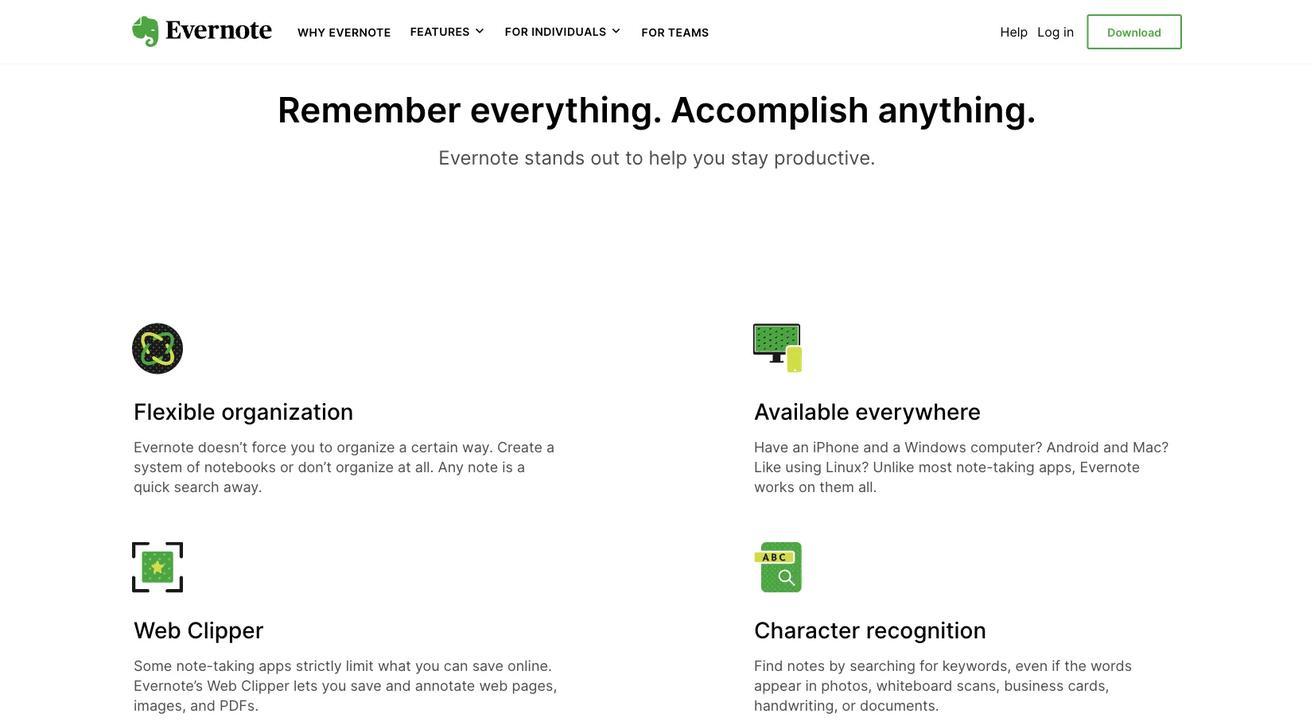 Task type: locate. For each thing, give the bounding box(es) containing it.
1 vertical spatial to
[[319, 439, 333, 456]]

all.
[[415, 459, 434, 476], [859, 479, 878, 496]]

download link
[[1087, 14, 1183, 49]]

for individuals button
[[505, 24, 623, 40]]

you up don't
[[291, 439, 315, 456]]

scans,
[[957, 677, 1001, 695]]

apps
[[259, 657, 292, 675]]

the
[[1065, 657, 1087, 675]]

1 vertical spatial clipper
[[241, 677, 290, 695]]

0 horizontal spatial in
[[806, 677, 818, 695]]

don't
[[298, 459, 332, 476]]

help
[[649, 146, 688, 169]]

0 horizontal spatial to
[[319, 439, 333, 456]]

to right out
[[625, 146, 644, 169]]

flexible icon image
[[132, 324, 183, 375]]

you inside "evernote doesn't force you to organize a certain way. create a system of notebooks or don't organize at all. any note is a quick search away."
[[291, 439, 315, 456]]

evernote doesn't force you to organize a certain way. create a system of notebooks or don't organize at all. any note is a quick search away.
[[134, 439, 555, 496]]

download
[[1108, 25, 1162, 39]]

save up web
[[472, 657, 504, 675]]

out
[[591, 146, 620, 169]]

1 vertical spatial organize
[[336, 459, 394, 476]]

1 vertical spatial all.
[[859, 479, 878, 496]]

0 horizontal spatial taking
[[213, 657, 255, 675]]

log
[[1038, 24, 1061, 39]]

teams
[[668, 25, 710, 39]]

in inside find notes by searching for keywords, even if the words appear in photos, whiteboard scans, business cards, handwriting, or documents.
[[806, 677, 818, 695]]

0 vertical spatial note-
[[957, 459, 994, 476]]

is
[[502, 459, 513, 476]]

1 horizontal spatial for
[[642, 25, 665, 39]]

note- down computer?
[[957, 459, 994, 476]]

online.
[[508, 657, 552, 675]]

0 vertical spatial organize
[[337, 439, 395, 456]]

a
[[399, 439, 407, 456], [547, 439, 555, 456], [893, 439, 901, 456], [517, 459, 525, 476]]

note- inside 'some note-taking apps strictly limit what you can save online. evernote's web clipper lets you save and annotate web pages, images, and pdfs.'
[[176, 657, 213, 675]]

force
[[252, 439, 287, 456]]

documents.
[[860, 698, 940, 715]]

organize left certain on the bottom
[[337, 439, 395, 456]]

them
[[820, 479, 855, 496]]

organize
[[337, 439, 395, 456], [336, 459, 394, 476]]

1 horizontal spatial save
[[472, 657, 504, 675]]

at
[[398, 459, 411, 476]]

strictly
[[296, 657, 342, 675]]

evernote up system
[[134, 439, 194, 456]]

evernote left stands
[[439, 146, 519, 169]]

log in
[[1038, 24, 1075, 39]]

1 horizontal spatial or
[[842, 698, 856, 715]]

handwriting,
[[755, 698, 838, 715]]

0 vertical spatial or
[[280, 459, 294, 476]]

to up don't
[[319, 439, 333, 456]]

can
[[444, 657, 468, 675]]

0 horizontal spatial note-
[[176, 657, 213, 675]]

note
[[468, 459, 498, 476]]

1 horizontal spatial note-
[[957, 459, 994, 476]]

1 horizontal spatial all.
[[859, 479, 878, 496]]

web up some
[[134, 617, 181, 645]]

for inside button
[[505, 25, 529, 38]]

0 horizontal spatial or
[[280, 459, 294, 476]]

to
[[625, 146, 644, 169], [319, 439, 333, 456]]

taking down computer?
[[994, 459, 1035, 476]]

why evernote
[[298, 25, 391, 39]]

for for for teams
[[642, 25, 665, 39]]

help
[[1001, 24, 1029, 39]]

1 vertical spatial taking
[[213, 657, 255, 675]]

and down what
[[386, 677, 411, 695]]

if
[[1052, 657, 1061, 675]]

mac?
[[1133, 439, 1169, 456]]

0 horizontal spatial all.
[[415, 459, 434, 476]]

1 horizontal spatial web
[[207, 677, 237, 695]]

stands
[[525, 146, 585, 169]]

pdfs.
[[220, 698, 259, 715]]

taking up the pdfs.
[[213, 657, 255, 675]]

a up unlike
[[893, 439, 901, 456]]

a right is
[[517, 459, 525, 476]]

save
[[472, 657, 504, 675], [351, 677, 382, 695]]

0 vertical spatial all.
[[415, 459, 434, 476]]

in down notes
[[806, 677, 818, 695]]

or inside "evernote doesn't force you to organize a certain way. create a system of notebooks or don't organize at all. any note is a quick search away."
[[280, 459, 294, 476]]

0 vertical spatial taking
[[994, 459, 1035, 476]]

note-
[[957, 459, 994, 476], [176, 657, 213, 675]]

evernote right why
[[329, 25, 391, 39]]

search icon image
[[753, 542, 804, 593]]

searching
[[850, 657, 916, 675]]

or down photos,
[[842, 698, 856, 715]]

notes
[[788, 657, 826, 675]]

clipper down apps
[[241, 677, 290, 695]]

cards,
[[1068, 677, 1110, 695]]

clipper up apps
[[187, 617, 264, 645]]

1 vertical spatial web
[[207, 677, 237, 695]]

all. down linux?
[[859, 479, 878, 496]]

web
[[134, 617, 181, 645], [207, 677, 237, 695]]

you left "stay"
[[693, 146, 726, 169]]

system
[[134, 459, 183, 476]]

evernote inside "evernote doesn't force you to organize a certain way. create a system of notebooks or don't organize at all. any note is a quick search away."
[[134, 439, 194, 456]]

computer?
[[971, 439, 1043, 456]]

1 vertical spatial note-
[[176, 657, 213, 675]]

all. right at
[[415, 459, 434, 476]]

1 horizontal spatial in
[[1064, 24, 1075, 39]]

in
[[1064, 24, 1075, 39], [806, 677, 818, 695]]

for left teams
[[642, 25, 665, 39]]

save down limit
[[351, 677, 382, 695]]

or down force
[[280, 459, 294, 476]]

for left individuals
[[505, 25, 529, 38]]

lets
[[294, 677, 318, 695]]

way.
[[462, 439, 493, 456]]

a inside have an iphone and a windows computer? android and mac? like using linux? unlike most note-taking apps, evernote works on them all.
[[893, 439, 901, 456]]

1 horizontal spatial to
[[625, 146, 644, 169]]

flexible
[[134, 399, 216, 426]]

note- up evernote's
[[176, 657, 213, 675]]

taking inside have an iphone and a windows computer? android and mac? like using linux? unlike most note-taking apps, evernote works on them all.
[[994, 459, 1035, 476]]

have
[[755, 439, 789, 456]]

character recognition
[[755, 617, 987, 645]]

0 vertical spatial to
[[625, 146, 644, 169]]

0 horizontal spatial for
[[505, 25, 529, 38]]

create
[[497, 439, 543, 456]]

organize left at
[[336, 459, 394, 476]]

on
[[799, 479, 816, 496]]

remember everything. accomplish anything.
[[278, 89, 1037, 131]]

why evernote link
[[298, 24, 391, 39]]

you
[[693, 146, 726, 169], [291, 439, 315, 456], [415, 657, 440, 675], [322, 677, 347, 695]]

individuals
[[532, 25, 607, 38]]

web clipper image
[[132, 542, 183, 593]]

for
[[505, 25, 529, 38], [642, 25, 665, 39]]

1 vertical spatial or
[[842, 698, 856, 715]]

web up the pdfs.
[[207, 677, 237, 695]]

evernote inside have an iphone and a windows computer? android and mac? like using linux? unlike most note-taking apps, evernote works on them all.
[[1080, 459, 1141, 476]]

iphone
[[813, 439, 860, 456]]

features button
[[410, 24, 486, 40]]

1 vertical spatial in
[[806, 677, 818, 695]]

away.
[[223, 479, 262, 496]]

images,
[[134, 698, 186, 715]]

windows
[[905, 439, 967, 456]]

1 horizontal spatial taking
[[994, 459, 1035, 476]]

evernote down android
[[1080, 459, 1141, 476]]

1 vertical spatial save
[[351, 677, 382, 695]]

evernote
[[329, 25, 391, 39], [439, 146, 519, 169], [134, 439, 194, 456], [1080, 459, 1141, 476]]

and
[[864, 439, 889, 456], [1104, 439, 1129, 456], [386, 677, 411, 695], [190, 698, 216, 715]]

in right log
[[1064, 24, 1075, 39]]

0 vertical spatial web
[[134, 617, 181, 645]]

what
[[378, 657, 411, 675]]



Task type: vqa. For each thing, say whether or not it's contained in the screenshot.
Photos, at the right bottom
yes



Task type: describe. For each thing, give the bounding box(es) containing it.
why
[[298, 25, 326, 39]]

for
[[920, 657, 939, 675]]

accomplish
[[671, 89, 870, 131]]

0 vertical spatial save
[[472, 657, 504, 675]]

evernote stands out to help you stay productive.
[[439, 146, 876, 169]]

unlike
[[873, 459, 915, 476]]

all. inside have an iphone and a windows computer? android and mac? like using linux? unlike most note-taking apps, evernote works on them all.
[[859, 479, 878, 496]]

everything.
[[470, 89, 662, 131]]

most
[[919, 459, 953, 476]]

find
[[755, 657, 784, 675]]

organization
[[221, 399, 354, 426]]

log in link
[[1038, 24, 1075, 39]]

of
[[187, 459, 200, 476]]

available everywhere
[[755, 399, 981, 426]]

features
[[410, 25, 470, 38]]

evernote's
[[134, 677, 203, 695]]

linux?
[[826, 459, 869, 476]]

appear
[[755, 677, 802, 695]]

an
[[793, 439, 809, 456]]

recognition
[[867, 617, 987, 645]]

mobile and desktop icon image
[[753, 324, 804, 375]]

for teams
[[642, 25, 710, 39]]

some note-taking apps strictly limit what you can save online. evernote's web clipper lets you save and annotate web pages, images, and pdfs.
[[134, 657, 557, 715]]

android
[[1047, 439, 1100, 456]]

clipper inside 'some note-taking apps strictly limit what you can save online. evernote's web clipper lets you save and annotate web pages, images, and pdfs.'
[[241, 677, 290, 695]]

flexible organization
[[134, 399, 354, 426]]

apps,
[[1039, 459, 1076, 476]]

help link
[[1001, 24, 1029, 39]]

doesn't
[[198, 439, 248, 456]]

available
[[755, 399, 850, 426]]

0 horizontal spatial save
[[351, 677, 382, 695]]

all. inside "evernote doesn't force you to organize a certain way. create a system of notebooks or don't organize at all. any note is a quick search away."
[[415, 459, 434, 476]]

whiteboard
[[877, 677, 953, 695]]

you up annotate
[[415, 657, 440, 675]]

taking inside 'some note-taking apps strictly limit what you can save online. evernote's web clipper lets you save and annotate web pages, images, and pdfs.'
[[213, 657, 255, 675]]

works
[[755, 479, 795, 496]]

keywords,
[[943, 657, 1012, 675]]

and left mac?
[[1104, 439, 1129, 456]]

quick
[[134, 479, 170, 496]]

evernote inside why evernote link
[[329, 25, 391, 39]]

for individuals
[[505, 25, 607, 38]]

or inside find notes by searching for keywords, even if the words appear in photos, whiteboard scans, business cards, handwriting, or documents.
[[842, 698, 856, 715]]

certain
[[411, 439, 458, 456]]

web
[[479, 677, 508, 695]]

pages,
[[512, 677, 557, 695]]

by
[[830, 657, 846, 675]]

note- inside have an iphone and a windows computer? android and mac? like using linux? unlike most note-taking apps, evernote works on them all.
[[957, 459, 994, 476]]

0 vertical spatial clipper
[[187, 617, 264, 645]]

any
[[438, 459, 464, 476]]

for teams link
[[642, 24, 710, 39]]

some
[[134, 657, 172, 675]]

0 vertical spatial in
[[1064, 24, 1075, 39]]

web clipper
[[134, 617, 264, 645]]

character
[[755, 617, 861, 645]]

anything.
[[878, 89, 1037, 131]]

everywhere
[[856, 399, 981, 426]]

photos,
[[822, 677, 873, 695]]

a right create
[[547, 439, 555, 456]]

words
[[1091, 657, 1133, 675]]

remember
[[278, 89, 461, 131]]

for for for individuals
[[505, 25, 529, 38]]

using
[[786, 459, 822, 476]]

like
[[755, 459, 782, 476]]

and up unlike
[[864, 439, 889, 456]]

a up at
[[399, 439, 407, 456]]

notebooks
[[204, 459, 276, 476]]

you down strictly at left
[[322, 677, 347, 695]]

limit
[[346, 657, 374, 675]]

to inside "evernote doesn't force you to organize a certain way. create a system of notebooks or don't organize at all. any note is a quick search away."
[[319, 439, 333, 456]]

and left the pdfs.
[[190, 698, 216, 715]]

business
[[1005, 677, 1064, 695]]

have an iphone and a windows computer? android and mac? like using linux? unlike most note-taking apps, evernote works on them all.
[[755, 439, 1169, 496]]

0 horizontal spatial web
[[134, 617, 181, 645]]

evernote logo image
[[132, 16, 272, 48]]

even
[[1016, 657, 1048, 675]]

productive.
[[774, 146, 876, 169]]

search
[[174, 479, 219, 496]]

stay
[[731, 146, 769, 169]]

web inside 'some note-taking apps strictly limit what you can save online. evernote's web clipper lets you save and annotate web pages, images, and pdfs.'
[[207, 677, 237, 695]]

annotate
[[415, 677, 475, 695]]



